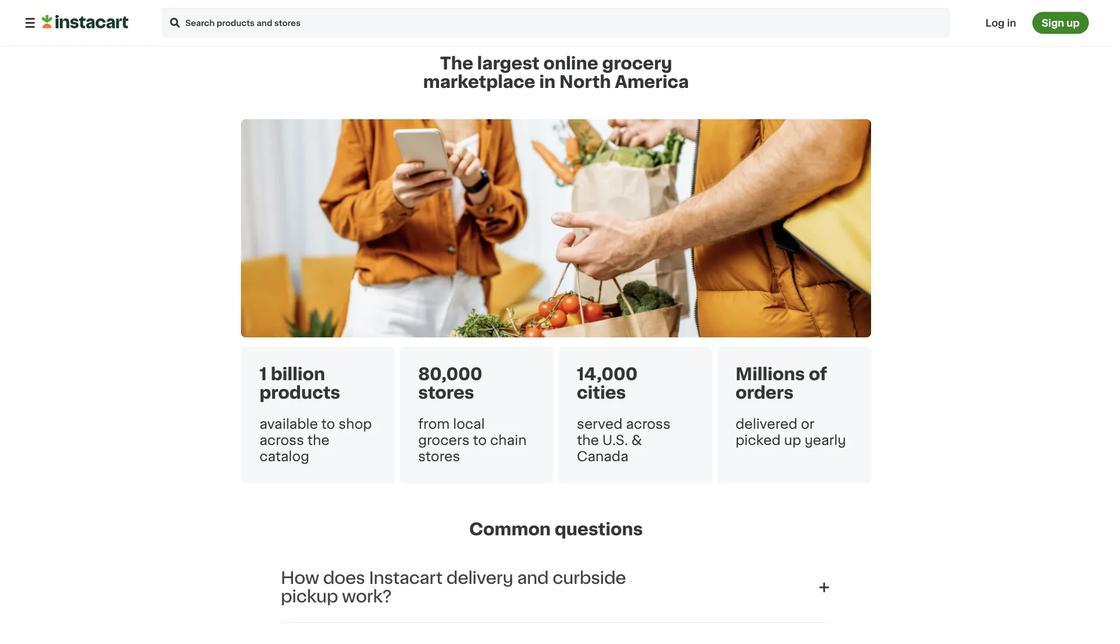 Task type: locate. For each thing, give the bounding box(es) containing it.
stores
[[418, 385, 474, 401], [418, 450, 460, 464]]

largest
[[477, 55, 540, 72]]

80,000 stores
[[418, 366, 483, 401]]

stores down 80,000
[[418, 385, 474, 401]]

1 horizontal spatial the
[[577, 434, 599, 447]]

the down available at the bottom of the page
[[308, 434, 330, 447]]

north
[[560, 74, 611, 90]]

1 vertical spatial stores
[[418, 450, 460, 464]]

1 horizontal spatial across
[[626, 418, 671, 431]]

1 vertical spatial up
[[784, 434, 802, 447]]

common
[[469, 522, 551, 538]]

up down "or" at the right bottom of page
[[784, 434, 802, 447]]

work?
[[342, 589, 392, 605]]

1 vertical spatial to
[[473, 434, 487, 447]]

0 horizontal spatial across
[[260, 434, 304, 447]]

Search field
[[161, 7, 951, 39]]

2 stores from the top
[[418, 450, 460, 464]]

0 horizontal spatial up
[[784, 434, 802, 447]]

grocery
[[602, 55, 672, 72]]

to inside 'from local grocers to chain stores'
[[473, 434, 487, 447]]

sign up
[[1042, 18, 1080, 28]]

available to shop across the catalog
[[260, 418, 372, 464]]

open main menu image
[[23, 16, 37, 30]]

in
[[1007, 18, 1017, 28], [539, 74, 556, 90]]

u.s.
[[603, 434, 628, 447]]

0 vertical spatial in
[[1007, 18, 1017, 28]]

80,000
[[418, 366, 483, 383]]

across inside available to shop across the catalog
[[260, 434, 304, 447]]

1 stores from the top
[[418, 385, 474, 401]]

of
[[809, 366, 828, 383]]

the down served
[[577, 434, 599, 447]]

0 vertical spatial to
[[321, 418, 335, 431]]

0 vertical spatial stores
[[418, 385, 474, 401]]

0 horizontal spatial the
[[308, 434, 330, 447]]

1 billion products
[[260, 366, 340, 401]]

in down online
[[539, 74, 556, 90]]

None search field
[[161, 7, 951, 39]]

from local grocers to chain stores
[[418, 418, 527, 464]]

to left shop
[[321, 418, 335, 431]]

up inside button
[[1067, 18, 1080, 28]]

stores down grocers
[[418, 450, 460, 464]]

or
[[801, 418, 815, 431]]

up right the sign
[[1067, 18, 1080, 28]]

in inside button
[[1007, 18, 1017, 28]]

to
[[321, 418, 335, 431], [473, 434, 487, 447]]

online
[[544, 55, 598, 72]]

the
[[440, 55, 473, 72]]

across up the &
[[626, 418, 671, 431]]

up
[[1067, 18, 1080, 28], [784, 434, 802, 447]]

and
[[517, 571, 549, 587]]

delivered or picked up yearly
[[736, 418, 846, 447]]

catalog
[[260, 450, 310, 464]]

the largest online grocery marketplace in north america
[[423, 55, 689, 90]]

1
[[260, 366, 267, 383]]

1 horizontal spatial up
[[1067, 18, 1080, 28]]

canada
[[577, 450, 629, 464]]

served
[[577, 418, 623, 431]]

available
[[260, 418, 318, 431]]

the
[[308, 434, 330, 447], [577, 434, 599, 447]]

chain
[[490, 434, 527, 447]]

instacart
[[369, 571, 443, 587]]

to down local
[[473, 434, 487, 447]]

to inside available to shop across the catalog
[[321, 418, 335, 431]]

shop
[[339, 418, 372, 431]]

1 horizontal spatial in
[[1007, 18, 1017, 28]]

across
[[626, 418, 671, 431], [260, 434, 304, 447]]

curbside
[[553, 571, 626, 587]]

up inside delivered or picked up yearly
[[784, 434, 802, 447]]

delivery
[[447, 571, 513, 587]]

2 the from the left
[[577, 434, 599, 447]]

questions
[[555, 522, 643, 538]]

in right log
[[1007, 18, 1017, 28]]

how does instacart delivery and curbside pickup work? button
[[281, 567, 832, 609]]

1 vertical spatial in
[[539, 74, 556, 90]]

delivered
[[736, 418, 798, 431]]

america
[[615, 74, 689, 90]]

0 horizontal spatial in
[[539, 74, 556, 90]]

from
[[418, 418, 450, 431]]

1 the from the left
[[308, 434, 330, 447]]

how does instacart delivery and curbside pickup work?
[[281, 571, 626, 605]]

1 horizontal spatial to
[[473, 434, 487, 447]]

sign
[[1042, 18, 1065, 28]]

&
[[632, 434, 642, 447]]

0 horizontal spatial to
[[321, 418, 335, 431]]

1 vertical spatial across
[[260, 434, 304, 447]]

in inside the largest online grocery marketplace in north america
[[539, 74, 556, 90]]

0 vertical spatial across
[[626, 418, 671, 431]]

0 vertical spatial up
[[1067, 18, 1080, 28]]

across inside served across the u.s. & canada
[[626, 418, 671, 431]]

across up catalog
[[260, 434, 304, 447]]



Task type: describe. For each thing, give the bounding box(es) containing it.
cities
[[577, 385, 626, 401]]

billion
[[271, 366, 325, 383]]

log in button
[[983, 12, 1020, 34]]

orders
[[736, 385, 794, 401]]

millions of orders
[[736, 366, 828, 401]]

marketplace
[[423, 74, 536, 90]]

served across the u.s. & canada
[[577, 418, 671, 464]]

the inside available to shop across the catalog
[[308, 434, 330, 447]]

does
[[323, 571, 365, 587]]

log in
[[986, 18, 1017, 28]]

14,000 cities
[[577, 366, 638, 401]]

stores inside 80,000 stores
[[418, 385, 474, 401]]

the inside served across the u.s. & canada
[[577, 434, 599, 447]]

pickup
[[281, 589, 338, 605]]

sign up button
[[1033, 12, 1089, 34]]

stores inside 'from local grocers to chain stores'
[[418, 450, 460, 464]]

local
[[453, 418, 485, 431]]

how
[[281, 571, 319, 587]]

14,000
[[577, 366, 638, 383]]

log
[[986, 18, 1005, 28]]

millions
[[736, 366, 805, 383]]

yearly
[[805, 434, 846, 447]]

grocers
[[418, 434, 470, 447]]

products
[[260, 385, 340, 401]]

common questions
[[469, 522, 643, 538]]

picked
[[736, 434, 781, 447]]

instacart home image
[[42, 15, 129, 29]]



Task type: vqa. For each thing, say whether or not it's contained in the screenshot.
Pack in the adidas Youth Cushioned Angle Stripe Quarter Socks – 6 Pack
no



